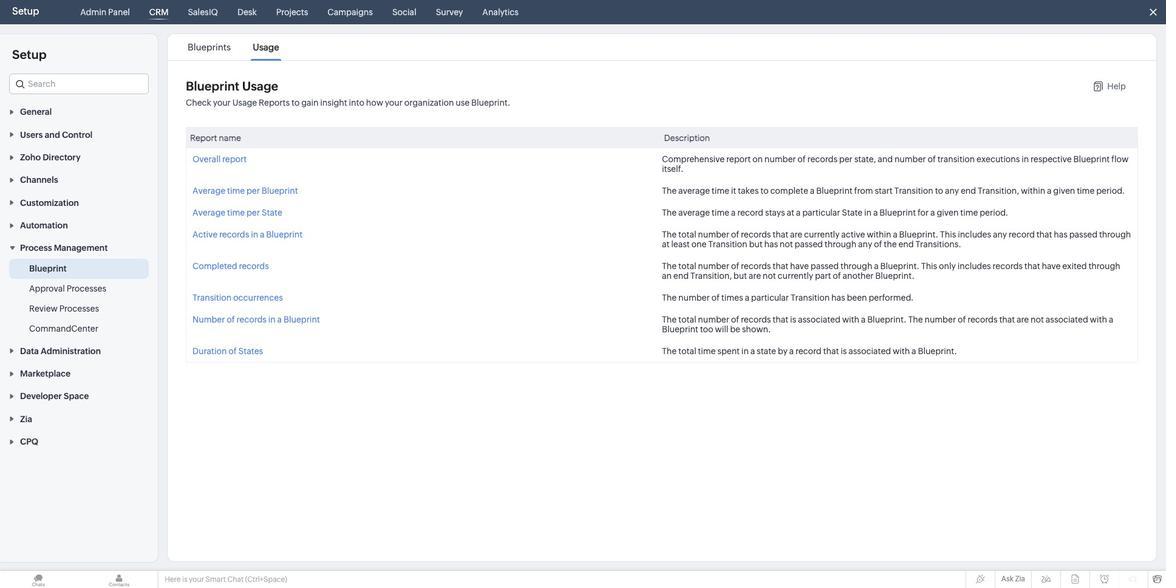 Task type: vqa. For each thing, say whether or not it's contained in the screenshot.
Ask Zia
yes



Task type: locate. For each thing, give the bounding box(es) containing it.
social link
[[388, 0, 421, 24]]

admin
[[80, 7, 106, 17]]

ask
[[1002, 575, 1014, 583]]

(ctrl+space)
[[245, 575, 287, 584]]

smart
[[206, 575, 226, 584]]

admin panel
[[80, 7, 130, 17]]

analytics
[[483, 7, 519, 17]]

social
[[392, 7, 417, 17]]

your
[[189, 575, 204, 584]]

here is your smart chat (ctrl+space)
[[165, 575, 287, 584]]

ask zia
[[1002, 575, 1026, 583]]



Task type: describe. For each thing, give the bounding box(es) containing it.
campaigns
[[328, 7, 373, 17]]

setup
[[12, 5, 39, 17]]

analytics link
[[478, 0, 524, 24]]

zia
[[1015, 575, 1026, 583]]

chat
[[227, 575, 244, 584]]

crm
[[149, 7, 169, 17]]

projects link
[[271, 0, 313, 24]]

is
[[182, 575, 187, 584]]

survey link
[[431, 0, 468, 24]]

admin panel link
[[76, 0, 135, 24]]

salesiq
[[188, 7, 218, 17]]

campaigns link
[[323, 0, 378, 24]]

chats image
[[0, 571, 77, 588]]

here
[[165, 575, 181, 584]]

survey
[[436, 7, 463, 17]]

desk link
[[233, 0, 262, 24]]

projects
[[276, 7, 308, 17]]

salesiq link
[[183, 0, 223, 24]]

panel
[[108, 7, 130, 17]]

desk
[[237, 7, 257, 17]]

crm link
[[144, 0, 173, 24]]

contacts image
[[81, 571, 157, 588]]



